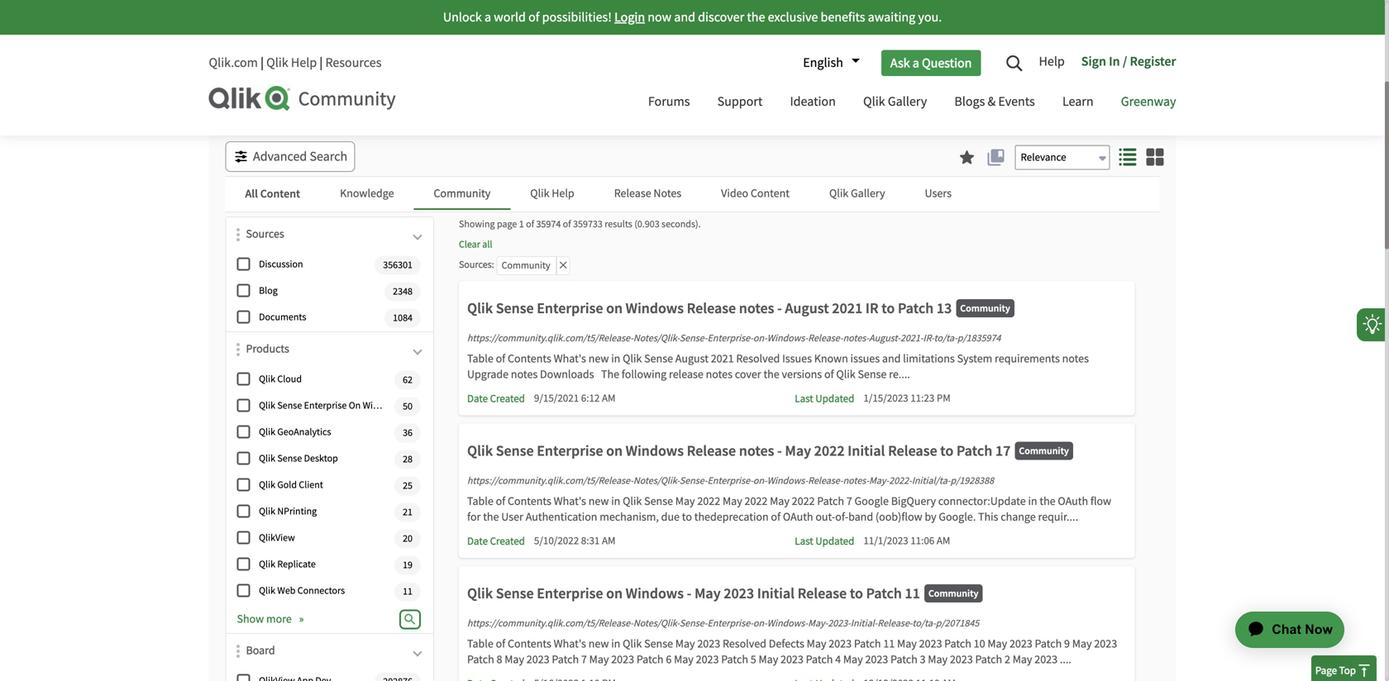 Task type: locate. For each thing, give the bounding box(es) containing it.
on- inside https://community.qlik.com/t5/release-notes/qlik-sense-enterprise-on-windows-may-2023-initial-release-to/ta-p/2071845 table of contents what's new in qlik sense may 2023 resolved defects may 2023 patch 11 may 2023 patch 10 may 2023 patch 9 may 2023 patch 8 may 2023 patch 7 may 2023 patch 6 may 2023 patch 5 may 2023 patch 4 may 2023 patch 3 may 2023 patch 2 may 2023 ....
[[753, 617, 767, 630]]

9/15/2021 6:12 am
[[534, 392, 616, 405]]

2 vertical spatial notes/qlik-
[[633, 617, 680, 630]]

0 vertical spatial table
[[467, 351, 494, 366]]

initial up https://community.qlik.com/t5/release-notes/qlik-sense-enterprise-on-windows-may-2023-initial-release-to/ta-p/2071845 table of contents what's new in qlik sense may 2023 resolved defects may 2023 patch 11 may 2023 patch 10 may 2023 patch 9 may 2023 patch 8 may 2023 patch 7 may 2023 patch 6 may 2023 patch 5 may 2023 patch 4 may 2023 patch 3 may 2023 patch 2 may 2023 ....
[[757, 584, 795, 603]]

advanced search button
[[225, 141, 355, 172]]

0 vertical spatial 2021
[[832, 299, 863, 318]]

desktop
[[304, 453, 338, 465]]

1 horizontal spatial oauth
[[1058, 494, 1088, 509]]

0 vertical spatial new
[[589, 351, 609, 366]]

0 vertical spatial gallery
[[888, 93, 927, 110]]

enterprise- down qlik sense enterprise on windows release notes - may 2022 initial release to patch 17 link
[[708, 475, 753, 487]]

notes/qlik- inside https://community.qlik.com/t5/release-notes/qlik-sense-enterprise-on-windows-release-notes-august-2021-ir-to/ta-p/1835974 table of contents       what's new in qlik sense august 2021    resolved issues    known issues and limitations    system requirements notes upgrade notes    downloads          the following release notes cover the versions of qlik sense re....
[[633, 332, 680, 345]]

2 vertical spatial windows-
[[767, 617, 808, 630]]

1 vertical spatial sense-
[[680, 475, 708, 487]]

2 horizontal spatial 11
[[905, 584, 920, 603]]

0 vertical spatial sources
[[246, 227, 284, 241]]

last updated down out-
[[795, 535, 855, 548]]

1 vertical spatial last updated
[[795, 535, 855, 548]]

may- left initial- on the right of page
[[808, 617, 828, 630]]

question
[[922, 54, 972, 71]]

on down "5/10/2022 8:31 am"
[[606, 584, 623, 603]]

2 vertical spatial contents
[[508, 637, 551, 652]]

11/1/2023 11:06 am
[[864, 534, 950, 548]]

1 vertical spatial qlik gallery
[[829, 186, 885, 201]]

date for qlik sense enterprise on windows release notes - may 2022 initial release to patch 17
[[467, 535, 488, 548]]

0 vertical spatial may-
[[869, 475, 889, 487]]

1 vertical spatial date created
[[467, 535, 525, 548]]

unlock
[[443, 9, 482, 26]]

1 new from the top
[[589, 351, 609, 366]]

menu bar containing forums
[[636, 79, 1189, 127]]

sense- up due
[[680, 475, 708, 487]]

0 horizontal spatial august
[[675, 351, 709, 366]]

1 vertical spatial may-
[[808, 617, 828, 630]]

last updated for 2021
[[795, 392, 855, 406]]

2022
[[814, 442, 845, 460], [697, 494, 720, 509], [745, 494, 768, 509], [792, 494, 815, 509]]

sort filter image left the "products"
[[237, 343, 240, 356]]

sort filter image
[[237, 228, 240, 241]]

0 vertical spatial updated
[[816, 392, 855, 406]]

1 vertical spatial initial
[[757, 584, 795, 603]]

on for qlik sense enterprise on windows release notes - may 2022 initial release to patch 17
[[606, 442, 623, 460]]

help left "sign"
[[1039, 53, 1065, 70]]

to up initial/ta-
[[940, 442, 954, 460]]

1 https://community.qlik.com/t5/release- from the top
[[467, 332, 633, 345]]

50
[[403, 400, 413, 413]]

contents for qlik sense enterprise on windows release notes - may 2022 initial release to patch 17
[[508, 494, 551, 509]]

1 vertical spatial 2021
[[711, 351, 734, 366]]

1 horizontal spatial help
[[552, 186, 574, 201]]

on up the the
[[606, 299, 623, 318]]

world
[[494, 9, 526, 26]]

0 vertical spatial initial
[[848, 442, 885, 460]]

17
[[996, 442, 1011, 460]]

1 vertical spatial 7
[[581, 652, 587, 667]]

2 last from the top
[[795, 535, 813, 548]]

2 created from the top
[[490, 535, 525, 548]]

show more »
[[237, 612, 304, 627]]

pm
[[937, 392, 951, 405]]

enterprise- for august
[[708, 332, 753, 345]]

content
[[260, 186, 300, 201], [751, 186, 790, 201]]

2 updated from the top
[[816, 535, 855, 548]]

help left resources
[[291, 54, 317, 71]]

help
[[1039, 53, 1065, 70], [291, 54, 317, 71], [552, 186, 574, 201]]

1 vertical spatial contents
[[508, 494, 551, 509]]

0 vertical spatial sense-
[[680, 332, 708, 345]]

1 vertical spatial table
[[467, 494, 494, 509]]

2 contents from the top
[[508, 494, 551, 509]]

windows- inside https://community.qlik.com/t5/release-notes/qlik-sense-enterprise-on-windows-release-notes-august-2021-ir-to/ta-p/1835974 table of contents       what's new in qlik sense august 2021    resolved issues    known issues and limitations    system requirements notes upgrade notes    downloads          the following release notes cover the versions of qlik sense re....
[[767, 332, 808, 345]]

2022-
[[889, 475, 912, 487]]

date for qlik sense enterprise on windows release notes - august 2021 ir to patch 13
[[467, 392, 488, 406]]

2 horizontal spatial help
[[1039, 53, 1065, 70]]

2023-
[[828, 617, 851, 630]]

search right advanced
[[310, 148, 347, 165]]

content for all content
[[260, 186, 300, 201]]

sense- for may
[[680, 475, 708, 487]]

1 horizontal spatial a
[[913, 54, 919, 71]]

1 vertical spatial resolved
[[723, 637, 767, 652]]

notes- up issues
[[843, 332, 869, 345]]

board
[[246, 643, 275, 658]]

may- inside https://community.qlik.com/t5/release-notes/qlik-sense-enterprise-on-windows-may-2023-initial-release-to/ta-p/2071845 table of contents what's new in qlik sense may 2023 resolved defects may 2023 patch 11 may 2023 patch 10 may 2023 patch 9 may 2023 patch 8 may 2023 patch 7 may 2023 patch 6 may 2023 patch 5 may 2023 patch 4 may 2023 patch 3 may 2023 patch 2 may 2023 ....
[[808, 617, 828, 630]]

0 vertical spatial notes-
[[843, 332, 869, 345]]

enterprise- inside https://community.qlik.com/t5/release-notes/qlik-sense-enterprise-on-windows-release-notes-august-2021-ir-to/ta-p/1835974 table of contents       what's new in qlik sense august 2021    resolved issues    known issues and limitations    system requirements notes upgrade notes    downloads          the following release notes cover the versions of qlik sense re....
[[708, 332, 753, 345]]

sense inside https://community.qlik.com/t5/release-notes/qlik-sense-enterprise-on-windows-release-notes-may-2022-initial/ta-p/1928388 table of contents what's new in qlik sense may 2022 may 2022 may 2022 patch 7 google bigquery connector:update in the oauth flow for the user authentication mechanism, due to thedeprecation of oauth out-of-band (oob)flow by google. this change requir....
[[644, 494, 673, 509]]

new inside https://community.qlik.com/t5/release-notes/qlik-sense-enterprise-on-windows-release-notes-may-2022-initial/ta-p/1928388 table of contents what's new in qlik sense may 2022 may 2022 may 2022 patch 7 google bigquery connector:update in the oauth flow for the user authentication mechanism, due to thedeprecation of oauth out-of-band (oob)flow by google. this change requir....
[[589, 494, 609, 509]]

1 vertical spatial on-
[[753, 475, 767, 487]]

3 https://community.qlik.com/t5/release- from the top
[[467, 617, 633, 630]]

1 notes- from the top
[[843, 332, 869, 345]]

2 on- from the top
[[753, 475, 767, 487]]

0 vertical spatial -
[[777, 299, 782, 318]]

date down for
[[467, 535, 488, 548]]

sense up due
[[644, 494, 673, 509]]

the right cover
[[764, 367, 780, 382]]

2 vertical spatial table
[[467, 637, 494, 652]]

table inside https://community.qlik.com/t5/release-notes/qlik-sense-enterprise-on-windows-release-notes-may-2022-initial/ta-p/1928388 table of contents what's new in qlik sense may 2022 may 2022 may 2022 patch 7 google bigquery connector:update in the oauth flow for the user authentication mechanism, due to thedeprecation of oauth out-of-band (oob)flow by google. this change requir....
[[467, 494, 494, 509]]

1 vertical spatial and
[[882, 351, 901, 366]]

known
[[814, 351, 848, 366]]

1 vertical spatial new
[[589, 494, 609, 509]]

2 vertical spatial on-
[[753, 617, 767, 630]]

0 horizontal spatial 7
[[581, 652, 587, 667]]

2 https://community.qlik.com/t5/release- from the top
[[467, 475, 633, 487]]

on- up 5
[[753, 617, 767, 630]]

3 enterprise- from the top
[[708, 617, 753, 630]]

5/10/2022
[[534, 534, 579, 548]]

release- for 2021
[[808, 332, 843, 345]]

of up user
[[496, 494, 505, 509]]

https://community.qlik.com/t5/release- up downloads
[[467, 332, 633, 345]]

sort filter image
[[237, 343, 240, 356], [237, 645, 240, 658]]

0 vertical spatial search
[[1126, 51, 1164, 68]]

windows-
[[767, 332, 808, 345], [767, 475, 808, 487], [767, 617, 808, 630]]

may- inside https://community.qlik.com/t5/release-notes/qlik-sense-enterprise-on-windows-release-notes-may-2022-initial/ta-p/1928388 table of contents what's new in qlik sense may 2022 may 2022 may 2022 patch 7 google bigquery connector:update in the oauth flow for the user authentication mechanism, due to thedeprecation of oauth out-of-band (oob)flow by google. this change requir....
[[869, 475, 889, 487]]

patch up out-
[[817, 494, 844, 509]]

and up the re....
[[882, 351, 901, 366]]

3 new from the top
[[589, 637, 609, 652]]

notes/qlik- up following
[[633, 332, 680, 345]]

gallery down ask
[[888, 93, 927, 110]]

table inside https://community.qlik.com/t5/release-notes/qlik-sense-enterprise-on-windows-may-2023-initial-release-to/ta-p/2071845 table of contents what's new in qlik sense may 2023 resolved defects may 2023 patch 11 may 2023 patch 10 may 2023 patch 9 may 2023 patch 8 may 2023 patch 7 may 2023 patch 6 may 2023 patch 5 may 2023 patch 4 may 2023 patch 3 may 2023 patch 2 may 2023 ....
[[467, 637, 494, 652]]

2 notes- from the top
[[843, 475, 869, 487]]

of down known
[[824, 367, 834, 382]]

1 on- from the top
[[753, 332, 767, 345]]

1 vertical spatial release-
[[808, 475, 843, 487]]

2 vertical spatial release-
[[878, 617, 913, 630]]

2021-
[[901, 332, 923, 345]]

table for qlik sense enterprise on windows - may 2023 initial release to patch 11
[[467, 637, 494, 652]]

notes- inside https://community.qlik.com/t5/release-notes/qlik-sense-enterprise-on-windows-release-notes-may-2022-initial/ta-p/1928388 table of contents what's new in qlik sense may 2022 may 2022 may 2022 patch 7 google bigquery connector:update in the oauth flow for the user authentication mechanism, due to thedeprecation of oauth out-of-band (oob)flow by google. this change requir....
[[843, 475, 869, 487]]

1 vertical spatial search
[[1106, 82, 1144, 99]]

1 sort filter image from the top
[[237, 343, 240, 356]]

2 last updated from the top
[[795, 535, 855, 548]]

resources
[[325, 54, 382, 71]]

1 last updated from the top
[[795, 392, 855, 406]]

https://community.qlik.com/t5/release-
[[467, 332, 633, 345], [467, 475, 633, 487], [467, 617, 633, 630]]

new inside https://community.qlik.com/t5/release-notes/qlik-sense-enterprise-on-windows-may-2023-initial-release-to/ta-p/2071845 table of contents what's new in qlik sense may 2023 resolved defects may 2023 patch 11 may 2023 patch 10 may 2023 patch 9 may 2023 patch 8 may 2023 patch 7 may 2023 patch 6 may 2023 patch 5 may 2023 patch 4 may 2023 patch 3 may 2023 patch 2 may 2023 ....
[[589, 637, 609, 652]]

following
[[622, 367, 667, 382]]

on left 50
[[349, 400, 361, 412]]

qlik gallery down ask
[[863, 93, 927, 110]]

0 horizontal spatial 11
[[403, 585, 413, 598]]

3 what's from the top
[[554, 637, 586, 652]]

release up 2023-
[[798, 584, 847, 603]]

0 horizontal spatial a
[[485, 9, 491, 26]]

community inside button
[[434, 186, 491, 201]]

defects
[[769, 637, 805, 652]]

of-
[[835, 510, 849, 525]]

cover
[[735, 367, 761, 382]]

1 vertical spatial gallery
[[851, 186, 885, 201]]

date down upgrade
[[467, 392, 488, 406]]

2 vertical spatial enterprise-
[[708, 617, 753, 630]]

0 vertical spatial sort filter image
[[237, 343, 240, 356]]

help up 35974
[[552, 186, 574, 201]]

1 horizontal spatial size image
[[1147, 148, 1164, 166]]

1 | from the left
[[261, 54, 264, 71]]

0 vertical spatial on-
[[753, 332, 767, 345]]

2 date created from the top
[[467, 535, 525, 548]]

qlik help
[[530, 186, 574, 201]]

0 horizontal spatial content
[[260, 186, 300, 201]]

0 vertical spatial windows-
[[767, 332, 808, 345]]

| right qlik.com
[[261, 54, 264, 71]]

2 notes/qlik- from the top
[[633, 475, 680, 487]]

|
[[261, 54, 264, 71], [320, 54, 323, 71]]

sense- inside https://community.qlik.com/t5/release-notes/qlik-sense-enterprise-on-windows-may-2023-initial-release-to/ta-p/2071845 table of contents what's new in qlik sense may 2023 resolved defects may 2023 patch 11 may 2023 patch 10 may 2023 patch 9 may 2023 patch 8 may 2023 patch 7 may 2023 patch 6 may 2023 patch 5 may 2023 patch 4 may 2023 patch 3 may 2023 patch 2 may 2023 ....
[[680, 617, 708, 630]]

https://community.qlik.com/t5/release- inside https://community.qlik.com/t5/release-notes/qlik-sense-enterprise-on-windows-release-notes-may-2022-initial/ta-p/1928388 table of contents what's new in qlik sense may 2022 may 2022 may 2022 patch 7 google bigquery connector:update in the oauth flow for the user authentication mechanism, due to thedeprecation of oauth out-of-band (oob)flow by google. this change requir....
[[467, 475, 633, 487]]

qlik gallery link
[[851, 79, 940, 127]]

1 sense- from the top
[[680, 332, 708, 345]]

video content
[[721, 186, 790, 201]]

date created down user
[[467, 535, 525, 548]]

sense down issues
[[858, 367, 887, 382]]

notes
[[739, 299, 774, 318], [1062, 351, 1089, 366], [511, 367, 538, 382], [706, 367, 733, 382], [739, 442, 774, 460]]

1 notes/qlik- from the top
[[633, 332, 680, 345]]

register
[[1130, 53, 1176, 69]]

a left the world
[[485, 9, 491, 26]]

2023 up 3
[[919, 637, 942, 652]]

of up upgrade
[[496, 351, 505, 366]]

2 windows- from the top
[[767, 475, 808, 487]]

a right ask
[[913, 54, 919, 71]]

0 horizontal spatial oauth
[[783, 510, 813, 525]]

2 sense- from the top
[[680, 475, 708, 487]]

windows left 50
[[363, 400, 400, 412]]

1 vertical spatial august
[[675, 351, 709, 366]]

on- inside https://community.qlik.com/t5/release-notes/qlik-sense-enterprise-on-windows-release-notes-august-2021-ir-to/ta-p/1835974 table of contents       what's new in qlik sense august 2021    resolved issues    known issues and limitations    system requirements notes upgrade notes    downloads          the following release notes cover the versions of qlik sense re....
[[753, 332, 767, 345]]

windows for qlik sense enterprise on windows - may 2023 initial release to patch 11
[[626, 584, 684, 603]]

0 horizontal spatial 2021
[[711, 351, 734, 366]]

release
[[669, 367, 704, 382]]

2021 left ir
[[832, 299, 863, 318]]

search right the "in"
[[1126, 51, 1164, 68]]

contents inside https://community.qlik.com/t5/release-notes/qlik-sense-enterprise-on-windows-release-notes-may-2022-initial/ta-p/1928388 table of contents what's new in qlik sense may 2022 may 2022 may 2022 patch 7 google bigquery connector:update in the oauth flow for the user authentication mechanism, due to thedeprecation of oauth out-of-band (oob)flow by google. this change requir....
[[508, 494, 551, 509]]

0 horizontal spatial |
[[261, 54, 264, 71]]

.
[[698, 218, 701, 231]]

notes/qlik- inside https://community.qlik.com/t5/release-notes/qlik-sense-enterprise-on-windows-may-2023-initial-release-to/ta-p/2071845 table of contents what's new in qlik sense may 2023 resolved defects may 2023 patch 11 may 2023 patch 10 may 2023 patch 9 may 2023 patch 8 may 2023 patch 7 may 2023 patch 6 may 2023 patch 5 may 2023 patch 4 may 2023 patch 3 may 2023 patch 2 may 2023 ....
[[633, 617, 680, 630]]

use classic community search
[[995, 51, 1164, 68]]

1 contents from the top
[[508, 351, 551, 366]]

table
[[467, 351, 494, 366], [467, 494, 494, 509], [467, 637, 494, 652]]

2 | from the left
[[320, 54, 323, 71]]

0 vertical spatial 7
[[847, 494, 852, 509]]

page
[[1316, 664, 1337, 678]]

2021
[[832, 299, 863, 318], [711, 351, 734, 366]]

8
[[497, 652, 502, 667]]

notes/qlik- inside https://community.qlik.com/t5/release-notes/qlik-sense-enterprise-on-windows-release-notes-may-2022-initial/ta-p/1928388 table of contents what's new in qlik sense may 2022 may 2022 may 2022 patch 7 google bigquery connector:update in the oauth flow for the user authentication mechanism, due to thedeprecation of oauth out-of-band (oob)flow by google. this change requir....
[[633, 475, 680, 487]]

of up '8'
[[496, 637, 505, 652]]

gallery left users
[[851, 186, 885, 201]]

2023 right '8'
[[527, 652, 550, 667]]

0 vertical spatial enterprise-
[[708, 332, 753, 345]]

sense up following
[[644, 351, 673, 366]]

https://community.qlik.com/t5/release- up authentication
[[467, 475, 633, 487]]

patch up initial- on the right of page
[[866, 584, 902, 603]]

sources :
[[459, 258, 494, 271]]

1 horizontal spatial 2021
[[832, 299, 863, 318]]

https://community.qlik.com/t5/release- for qlik sense enterprise on windows release notes - august 2021 ir to patch 13
[[467, 332, 633, 345]]

notes/qlik- for may
[[633, 475, 680, 487]]

created for qlik sense enterprise on windows release notes - august 2021 ir to patch 13
[[490, 392, 525, 406]]

resolved up 5
[[723, 637, 767, 652]]

contents inside https://community.qlik.com/t5/release-notes/qlik-sense-enterprise-on-windows-may-2023-initial-release-to/ta-p/2071845 table of contents what's new in qlik sense may 2023 resolved defects may 2023 patch 11 may 2023 patch 10 may 2023 patch 9 may 2023 patch 8 may 2023 patch 7 may 2023 patch 6 may 2023 patch 5 may 2023 patch 4 may 2023 patch 3 may 2023 patch 2 may 2023 ....
[[508, 637, 551, 652]]

sources inside button
[[246, 227, 284, 241]]

use classic community search link
[[995, 51, 1164, 68]]

(oob)flow
[[876, 510, 922, 525]]

1 vertical spatial date
[[467, 535, 488, 548]]

release- inside https://community.qlik.com/t5/release-notes/qlik-sense-enterprise-on-windows-release-notes-august-2021-ir-to/ta-p/1835974 table of contents       what's new in qlik sense august 2021    resolved issues    known issues and limitations    system requirements notes upgrade notes    downloads          the following release notes cover the versions of qlik sense re....
[[808, 332, 843, 345]]

on-
[[753, 332, 767, 345], [753, 475, 767, 487], [753, 617, 767, 630]]

new
[[589, 351, 609, 366], [589, 494, 609, 509], [589, 637, 609, 652]]

notes- for ir
[[843, 332, 869, 345]]

0 vertical spatial a
[[485, 9, 491, 26]]

sort filter image left board
[[237, 645, 240, 658]]

enterprise- down qlik sense enterprise on windows release notes - august 2021 ir to patch 13 community
[[708, 332, 753, 345]]

1 updated from the top
[[816, 392, 855, 406]]

what's for qlik sense enterprise on windows - may 2023 initial release to patch 11
[[554, 637, 586, 652]]

1 vertical spatial https://community.qlik.com/t5/release-
[[467, 475, 633, 487]]

0 vertical spatial august
[[785, 299, 829, 318]]

last for august
[[795, 392, 813, 406]]

1 table from the top
[[467, 351, 494, 366]]

2 vertical spatial what's
[[554, 637, 586, 652]]

resolved inside https://community.qlik.com/t5/release-notes/qlik-sense-enterprise-on-windows-may-2023-initial-release-to/ta-p/2071845 table of contents what's new in qlik sense may 2023 resolved defects may 2023 patch 11 may 2023 patch 10 may 2023 patch 9 may 2023 patch 8 may 2023 patch 7 may 2023 patch 6 may 2023 patch 5 may 2023 patch 4 may 2023 patch 3 may 2023 patch 2 may 2023 ....
[[723, 637, 767, 652]]

sense- for initial
[[680, 617, 708, 630]]

windows for qlik sense enterprise on windows release notes - may 2022 initial release to patch 17
[[626, 442, 684, 460]]

qlik gold client
[[259, 479, 323, 492]]

community inside the community 'link'
[[298, 86, 396, 112]]

2021 down qlik sense enterprise on windows release notes - august 2021 ir to patch 13 link
[[711, 351, 734, 366]]

enterprise- inside https://community.qlik.com/t5/release-notes/qlik-sense-enterprise-on-windows-release-notes-may-2022-initial/ta-p/1928388 table of contents what's new in qlik sense may 2022 may 2022 may 2022 patch 7 google bigquery connector:update in the oauth flow for the user authentication mechanism, due to thedeprecation of oauth out-of-band (oob)flow by google. this change requir....
[[708, 475, 753, 487]]

| right qlik help link
[[320, 54, 323, 71]]

enterprise- for may
[[708, 475, 753, 487]]

1 date created from the top
[[467, 392, 525, 406]]

1 horizontal spatial august
[[785, 299, 829, 318]]

sources for sources :
[[459, 258, 492, 271]]

windows- up the issues
[[767, 332, 808, 345]]

initial up google
[[848, 442, 885, 460]]

blogs
[[955, 93, 985, 110]]

2 enterprise- from the top
[[708, 475, 753, 487]]

qlik sense enterprise on windows - may 2023 initial release to patch 11 community
[[467, 584, 979, 603]]

0 horizontal spatial and
[[674, 9, 695, 26]]

0 vertical spatial date created
[[467, 392, 525, 406]]

sense- inside https://community.qlik.com/t5/release-notes/qlik-sense-enterprise-on-windows-release-notes-may-2022-initial/ta-p/1928388 table of contents what's new in qlik sense may 2022 may 2022 may 2022 patch 7 google bigquery connector:update in the oauth flow for the user authentication mechanism, due to thedeprecation of oauth out-of-band (oob)flow by google. this change requir....
[[680, 475, 708, 487]]

sources right sort filter image
[[246, 227, 284, 241]]

notes/qlik- up 6
[[633, 617, 680, 630]]

content for video content
[[751, 186, 790, 201]]

release- for 2022
[[808, 475, 843, 487]]

application
[[1205, 592, 1364, 668]]

qlik inside button
[[530, 186, 550, 201]]

notes- up google
[[843, 475, 869, 487]]

2 vertical spatial sense-
[[680, 617, 708, 630]]

1 vertical spatial to/ta-
[[912, 617, 936, 630]]

menu bar
[[636, 79, 1189, 127]]

showing
[[459, 218, 495, 231]]

to
[[882, 299, 895, 318], [940, 442, 954, 460], [682, 510, 692, 525], [850, 584, 863, 603]]

7
[[847, 494, 852, 509], [581, 652, 587, 667]]

help inside button
[[552, 186, 574, 201]]

notes- for initial
[[843, 475, 869, 487]]

ir-
[[923, 332, 934, 345]]

sense up 6
[[644, 637, 673, 652]]

geoanalytics
[[277, 426, 331, 439]]

blogs & events
[[955, 93, 1035, 110]]

last down versions
[[795, 392, 813, 406]]

0 horizontal spatial initial
[[757, 584, 795, 603]]

patch down initial- on the right of page
[[854, 637, 881, 652]]

3 on- from the top
[[753, 617, 767, 630]]

release up the 2022-
[[888, 442, 937, 460]]

to/ta- inside https://community.qlik.com/t5/release-notes/qlik-sense-enterprise-on-windows-may-2023-initial-release-to/ta-p/2071845 table of contents what's new in qlik sense may 2023 resolved defects may 2023 patch 11 may 2023 patch 10 may 2023 patch 9 may 2023 patch 8 may 2023 patch 7 may 2023 patch 6 may 2023 patch 5 may 2023 patch 4 may 2023 patch 3 may 2023 patch 2 may 2023 ....
[[912, 617, 936, 630]]

1 date from the top
[[467, 392, 488, 406]]

0 vertical spatial notes/qlik-
[[633, 332, 680, 345]]

all
[[482, 238, 492, 251]]

windows- for august
[[767, 332, 808, 345]]

sense- inside https://community.qlik.com/t5/release-notes/qlik-sense-enterprise-on-windows-release-notes-august-2021-ir-to/ta-p/1835974 table of contents       what's new in qlik sense august 2021    resolved issues    known issues and limitations    system requirements notes upgrade notes    downloads          the following release notes cover the versions of qlik sense re....
[[680, 332, 708, 345]]

1 vertical spatial last
[[795, 535, 813, 548]]

1 size image from the left
[[1119, 148, 1137, 166]]

content right the 'video'
[[751, 186, 790, 201]]

1 enterprise- from the top
[[708, 332, 753, 345]]

2 vertical spatial search
[[310, 148, 347, 165]]

3 sense- from the top
[[680, 617, 708, 630]]

1 content from the left
[[260, 186, 300, 201]]

last updated down versions
[[795, 392, 855, 406]]

0 vertical spatial created
[[490, 392, 525, 406]]

1 what's from the top
[[554, 351, 586, 366]]

sources down "clear all" "button"
[[459, 258, 492, 271]]

search inside button
[[310, 148, 347, 165]]

- for august
[[777, 299, 782, 318]]

in inside https://community.qlik.com/t5/release-notes/qlik-sense-enterprise-on-windows-may-2023-initial-release-to/ta-p/2071845 table of contents what's new in qlik sense may 2023 resolved defects may 2023 patch 11 may 2023 patch 10 may 2023 patch 9 may 2023 patch 8 may 2023 patch 7 may 2023 patch 6 may 2023 patch 5 may 2023 patch 4 may 2023 patch 3 may 2023 patch 2 may 2023 ....
[[611, 637, 620, 652]]

0 vertical spatial last
[[795, 392, 813, 406]]

last for may
[[795, 535, 813, 548]]

on- for may
[[753, 475, 767, 487]]

for
[[467, 510, 481, 525]]

windows- for initial
[[767, 617, 808, 630]]

0 horizontal spatial sources
[[246, 227, 284, 241]]

0 vertical spatial contents
[[508, 351, 551, 366]]

0 vertical spatial what's
[[554, 351, 586, 366]]

flow
[[1091, 494, 1112, 509]]

1 horizontal spatial may-
[[869, 475, 889, 487]]

0 vertical spatial to/ta-
[[934, 332, 957, 345]]

created for qlik sense enterprise on windows release notes - may 2022 initial release to patch 17
[[490, 535, 525, 548]]

created down user
[[490, 535, 525, 548]]

august up the issues
[[785, 299, 829, 318]]

enterprise- inside https://community.qlik.com/t5/release-notes/qlik-sense-enterprise-on-windows-may-2023-initial-release-to/ta-p/2071845 table of contents what's new in qlik sense may 2023 resolved defects may 2023 patch 11 may 2023 patch 10 may 2023 patch 9 may 2023 patch 8 may 2023 patch 7 may 2023 patch 6 may 2023 patch 5 may 2023 patch 4 may 2023 patch 3 may 2023 patch 2 may 2023 ....
[[708, 617, 753, 630]]

ask a question link
[[881, 50, 981, 76]]

0 vertical spatial resolved
[[736, 351, 780, 366]]

0 horizontal spatial may-
[[808, 617, 828, 630]]

0 vertical spatial release-
[[808, 332, 843, 345]]

https://community.qlik.com/t5/release- up '8'
[[467, 617, 633, 630]]

&
[[988, 93, 996, 110]]

on- inside https://community.qlik.com/t5/release-notes/qlik-sense-enterprise-on-windows-release-notes-may-2022-initial/ta-p/1928388 table of contents what's new in qlik sense may 2022 may 2022 may 2022 patch 7 google bigquery connector:update in the oauth flow for the user authentication mechanism, due to thedeprecation of oauth out-of-band (oob)flow by google. this change requir....
[[753, 475, 767, 487]]

3 contents from the top
[[508, 637, 551, 652]]

windows- inside https://community.qlik.com/t5/release-notes/qlik-sense-enterprise-on-windows-release-notes-may-2022-initial/ta-p/1928388 table of contents what's new in qlik sense may 2022 may 2022 may 2022 patch 7 google bigquery connector:update in the oauth flow for the user authentication mechanism, due to thedeprecation of oauth out-of-band (oob)flow by google. this change requir....
[[767, 475, 808, 487]]

qlik image
[[209, 86, 292, 111]]

qlik sense enterprise on windows - may 2023 initial release to patch 11 link
[[467, 584, 920, 611]]

date created down upgrade
[[467, 392, 525, 406]]

1 vertical spatial -
[[777, 442, 782, 460]]

1 vertical spatial notes/qlik-
[[633, 475, 680, 487]]

3 windows- from the top
[[767, 617, 808, 630]]

1 horizontal spatial and
[[882, 351, 901, 366]]

sense- down qlik sense enterprise on windows release notes - august 2021 ir to patch 13 link
[[680, 332, 708, 345]]

2 date from the top
[[467, 535, 488, 548]]

:
[[492, 258, 494, 271]]

1 vertical spatial enterprise-
[[708, 475, 753, 487]]

use
[[995, 51, 1015, 68]]

3 table from the top
[[467, 637, 494, 652]]

/
[[1123, 53, 1127, 69]]

resolved up cover
[[736, 351, 780, 366]]

windows up due
[[626, 442, 684, 460]]

2 content from the left
[[751, 186, 790, 201]]

updated
[[816, 392, 855, 406], [816, 535, 855, 548]]

https://community.qlik.com/t5/release- inside https://community.qlik.com/t5/release-notes/qlik-sense-enterprise-on-windows-may-2023-initial-release-to/ta-p/2071845 table of contents what's new in qlik sense may 2023 resolved defects may 2023 patch 11 may 2023 patch 10 may 2023 patch 9 may 2023 patch 8 may 2023 patch 7 may 2023 patch 6 may 2023 patch 5 may 2023 patch 4 may 2023 patch 3 may 2023 patch 2 may 2023 ....
[[467, 617, 633, 630]]

windows- inside https://community.qlik.com/t5/release-notes/qlik-sense-enterprise-on-windows-may-2023-initial-release-to/ta-p/2071845 table of contents what's new in qlik sense may 2023 resolved defects may 2023 patch 11 may 2023 patch 10 may 2023 patch 9 may 2023 patch 8 may 2023 patch 7 may 2023 patch 6 may 2023 patch 5 may 2023 patch 4 may 2023 patch 3 may 2023 patch 2 may 2023 ....
[[767, 617, 808, 630]]

2 what's from the top
[[554, 494, 586, 509]]

1 created from the top
[[490, 392, 525, 406]]

in inside https://community.qlik.com/t5/release-notes/qlik-sense-enterprise-on-windows-release-notes-august-2021-ir-to/ta-p/1835974 table of contents       what's new in qlik sense august 2021    resolved issues    known issues and limitations    system requirements notes upgrade notes    downloads          the following release notes cover the versions of qlik sense re....
[[611, 351, 620, 366]]

exclusive
[[768, 9, 818, 26]]

size image
[[1119, 148, 1137, 166], [1147, 148, 1164, 166]]

1 vertical spatial created
[[490, 535, 525, 548]]

last updated for 2022
[[795, 535, 855, 548]]

date
[[467, 392, 488, 406], [467, 535, 488, 548]]

enterprise for qlik sense enterprise on windows release notes - august 2021 ir to patch 13
[[537, 299, 603, 318]]

community inside qlik sense enterprise on windows release notes - may 2022 initial release to patch 17 community
[[1019, 444, 1069, 457]]

to right ir
[[882, 299, 895, 318]]

2 sort filter image from the top
[[237, 645, 240, 658]]

1 windows- from the top
[[767, 332, 808, 345]]

2 table from the top
[[467, 494, 494, 509]]

21
[[403, 506, 413, 519]]

2023 down qlik sense enterprise on windows - may 2023 initial release to patch 11 link
[[697, 637, 720, 652]]

qlik help button
[[510, 177, 594, 210]]

3 notes/qlik- from the top
[[633, 617, 680, 630]]

discover
[[698, 9, 744, 26]]

1 vertical spatial windows-
[[767, 475, 808, 487]]

resolved
[[736, 351, 780, 366], [723, 637, 767, 652]]

what's inside https://community.qlik.com/t5/release-notes/qlik-sense-enterprise-on-windows-may-2023-initial-release-to/ta-p/2071845 table of contents what's new in qlik sense may 2023 resolved defects may 2023 patch 11 may 2023 patch 10 may 2023 patch 9 may 2023 patch 8 may 2023 patch 7 may 2023 patch 6 may 2023 patch 5 may 2023 patch 4 may 2023 patch 3 may 2023 patch 2 may 2023 ....
[[554, 637, 586, 652]]

content inside video content button
[[751, 186, 790, 201]]

what's inside https://community.qlik.com/t5/release-notes/qlik-sense-enterprise-on-windows-release-notes-may-2022-initial/ta-p/1928388 table of contents what's new in qlik sense may 2022 may 2022 may 2022 patch 7 google bigquery connector:update in the oauth flow for the user authentication mechanism, due to thedeprecation of oauth out-of-band (oob)flow by google. this change requir....
[[554, 494, 586, 509]]

table for qlik sense enterprise on windows release notes - may 2022 initial release to patch 17
[[467, 494, 494, 509]]

last down https://community.qlik.com/t5/release-notes/qlik-sense-enterprise-on-windows-release-notes-may-2022-initial/ta-p/1928388 table of contents what's new in qlik sense may 2022 may 2022 may 2022 patch 7 google bigquery connector:update in the oauth flow for the user authentication mechanism, due to thedeprecation of oauth out-of-band (oob)flow by google. this change requir....
[[795, 535, 813, 548]]

search down sign in / register link
[[1106, 82, 1144, 99]]

2 new from the top
[[589, 494, 609, 509]]

https://community.qlik.com/t5/release- inside https://community.qlik.com/t5/release-notes/qlik-sense-enterprise-on-windows-release-notes-august-2021-ir-to/ta-p/1835974 table of contents       what's new in qlik sense august 2021    resolved issues    known issues and limitations    system requirements notes upgrade notes    downloads          the following release notes cover the versions of qlik sense re....
[[467, 332, 633, 345]]

1 last from the top
[[795, 392, 813, 406]]

to right due
[[682, 510, 692, 525]]

9
[[1064, 637, 1070, 652]]

35974
[[536, 218, 561, 231]]

1 vertical spatial sort filter image
[[237, 645, 240, 658]]

1/15/2023
[[864, 392, 909, 405]]

patch left 4
[[806, 652, 833, 667]]

notes-
[[843, 332, 869, 345], [843, 475, 869, 487]]

updated for 2022
[[816, 535, 855, 548]]

updated down of-
[[816, 535, 855, 548]]

release- inside https://community.qlik.com/t5/release-notes/qlik-sense-enterprise-on-windows-release-notes-may-2022-initial/ta-p/1928388 table of contents what's new in qlik sense may 2022 may 2022 may 2022 patch 7 google bigquery connector:update in the oauth flow for the user authentication mechanism, due to thedeprecation of oauth out-of-band (oob)flow by google. this change requir....
[[808, 475, 843, 487]]

patch left 13
[[898, 299, 934, 318]]

video
[[721, 186, 748, 201]]

notes/qlik- for initial
[[633, 617, 680, 630]]

0 vertical spatial last updated
[[795, 392, 855, 406]]

sense
[[496, 299, 534, 318], [644, 351, 673, 366], [858, 367, 887, 382], [277, 400, 302, 412], [496, 442, 534, 460], [277, 453, 302, 465], [644, 494, 673, 509], [496, 584, 534, 603], [644, 637, 673, 652]]

to inside https://community.qlik.com/t5/release-notes/qlik-sense-enterprise-on-windows-release-notes-may-2022-initial/ta-p/1928388 table of contents what's new in qlik sense may 2022 may 2022 may 2022 patch 7 google bigquery connector:update in the oauth flow for the user authentication mechanism, due to thedeprecation of oauth out-of-band (oob)flow by google. this change requir....
[[682, 510, 692, 525]]

2 vertical spatial new
[[589, 637, 609, 652]]

1 vertical spatial oauth
[[783, 510, 813, 525]]

content inside all content button
[[260, 186, 300, 201]]

1 vertical spatial notes-
[[843, 475, 869, 487]]

notes- inside https://community.qlik.com/t5/release-notes/qlik-sense-enterprise-on-windows-release-notes-august-2021-ir-to/ta-p/1835974 table of contents       what's new in qlik sense august 2021    resolved issues    known issues and limitations    system requirements notes upgrade notes    downloads          the following release notes cover the versions of qlik sense re....
[[843, 332, 869, 345]]



Task type: describe. For each thing, give the bounding box(es) containing it.
on- for august
[[753, 332, 767, 345]]

https://community.qlik.com/t5/release-notes/qlik-sense-enterprise-on-windows-may-2023-initial-release-to/ta-p/2071845 table of contents what's new in qlik sense may 2023 resolved defects may 2023 patch 11 may 2023 patch 10 may 2023 patch 9 may 2023 patch 8 may 2023 patch 7 may 2023 patch 6 may 2023 patch 5 may 2023 patch 4 may 2023 patch 3 may 2023 patch 2 may 2023 ....
[[467, 617, 1117, 667]]

sign
[[1081, 53, 1106, 69]]

2023 right the 9
[[1094, 637, 1117, 652]]

qlik sense desktop
[[259, 453, 338, 465]]

you.
[[918, 9, 942, 26]]

login link
[[614, 9, 645, 26]]

page top
[[1316, 664, 1356, 678]]

11/1/2023
[[864, 534, 909, 548]]

this
[[978, 510, 998, 525]]

sense up user
[[496, 442, 534, 460]]

patch left 6
[[637, 652, 664, 667]]

qlik inside https://community.qlik.com/t5/release-notes/qlik-sense-enterprise-on-windows-may-2023-initial-release-to/ta-p/2071845 table of contents what's new in qlik sense may 2023 resolved defects may 2023 patch 11 may 2023 patch 10 may 2023 patch 9 may 2023 patch 8 may 2023 patch 7 may 2023 patch 6 may 2023 patch 5 may 2023 patch 4 may 2023 patch 3 may 2023 patch 2 may 2023 ....
[[623, 637, 642, 652]]

sense inside https://community.qlik.com/t5/release-notes/qlik-sense-enterprise-on-windows-may-2023-initial-release-to/ta-p/2071845 table of contents what's new in qlik sense may 2023 resolved defects may 2023 patch 11 may 2023 patch 10 may 2023 patch 9 may 2023 patch 8 may 2023 patch 7 may 2023 patch 6 may 2023 patch 5 may 2023 patch 4 may 2023 patch 3 may 2023 patch 2 may 2023 ....
[[644, 637, 673, 652]]

august-
[[869, 332, 901, 345]]

contents inside https://community.qlik.com/t5/release-notes/qlik-sense-enterprise-on-windows-release-notes-august-2021-ir-to/ta-p/1835974 table of contents       what's new in qlik sense august 2021    resolved issues    known issues and limitations    system requirements notes upgrade notes    downloads          the following release notes cover the versions of qlik sense re....
[[508, 351, 551, 366]]

new for -
[[589, 637, 609, 652]]

notes right upgrade
[[511, 367, 538, 382]]

documents
[[259, 311, 306, 324]]

0 horizontal spatial help
[[291, 54, 317, 71]]

0 vertical spatial qlik gallery
[[863, 93, 927, 110]]

knowledge
[[340, 186, 394, 201]]

4
[[835, 652, 841, 667]]

- for may
[[777, 442, 782, 460]]

qlik.com
[[209, 54, 258, 71]]

sense- for august
[[680, 332, 708, 345]]

am for qlik sense enterprise on windows release notes - august 2021 ir to patch 13
[[602, 392, 616, 405]]

to up initial- on the right of page
[[850, 584, 863, 603]]

13
[[937, 299, 952, 318]]

2021 inside https://community.qlik.com/t5/release-notes/qlik-sense-enterprise-on-windows-release-notes-august-2021-ir-to/ta-p/1835974 table of contents       what's new in qlik sense august 2021    resolved issues    known issues and limitations    system requirements notes upgrade notes    downloads          the following release notes cover the versions of qlik sense re....
[[711, 351, 734, 366]]

english button
[[795, 49, 860, 77]]

on for qlik sense enterprise on windows release notes - august 2021 ir to patch 13
[[606, 299, 623, 318]]

0 vertical spatial oauth
[[1058, 494, 1088, 509]]

nprinting
[[277, 505, 317, 518]]

support button
[[705, 79, 775, 127]]

client
[[299, 479, 323, 492]]

3
[[920, 652, 926, 667]]

connector:update
[[938, 494, 1026, 509]]

qlik.com | qlik help | resources
[[209, 54, 382, 71]]

7 inside https://community.qlik.com/t5/release-notes/qlik-sense-enterprise-on-windows-release-notes-may-2022-initial/ta-p/1928388 table of contents what's new in qlik sense may 2022 may 2022 may 2022 patch 7 google bigquery connector:update in the oauth flow for the user authentication mechanism, due to thedeprecation of oauth out-of-band (oob)flow by google. this change requir....
[[847, 494, 852, 509]]

release up release
[[687, 299, 736, 318]]

20
[[403, 532, 413, 545]]

the right 'discover'
[[747, 9, 765, 26]]

notes right requirements
[[1062, 351, 1089, 366]]

the right for
[[483, 510, 499, 525]]

learn button
[[1050, 79, 1106, 127]]

patch inside https://community.qlik.com/t5/release-notes/qlik-sense-enterprise-on-windows-release-notes-may-2022-initial/ta-p/1928388 table of contents what's new in qlik sense may 2022 may 2022 may 2022 patch 7 google bigquery connector:update in the oauth flow for the user authentication mechanism, due to thedeprecation of oauth out-of-band (oob)flow by google. this change requir....
[[817, 494, 844, 509]]

2023 down defects
[[781, 652, 804, 667]]

11:23
[[911, 392, 935, 405]]

2023 right 6
[[696, 652, 719, 667]]

the inside https://community.qlik.com/t5/release-notes/qlik-sense-enterprise-on-windows-release-notes-august-2021-ir-to/ta-p/1835974 table of contents       what's new in qlik sense august 2021    resolved issues    known issues and limitations    system requirements notes upgrade notes    downloads          the following release notes cover the versions of qlik sense re....
[[764, 367, 780, 382]]

new for release
[[589, 494, 609, 509]]

new inside https://community.qlik.com/t5/release-notes/qlik-sense-enterprise-on-windows-release-notes-august-2021-ir-to/ta-p/1835974 table of contents       what's new in qlik sense august 2021    resolved issues    known issues and limitations    system requirements notes upgrade notes    downloads          the following release notes cover the versions of qlik sense re....
[[589, 351, 609, 366]]

clear
[[459, 238, 480, 251]]

sort filter image for board
[[237, 645, 240, 658]]

6
[[666, 652, 672, 667]]

qlik inside 'qlik sense enterprise on windows 50'
[[259, 400, 275, 412]]

9/15/2021
[[534, 392, 579, 405]]

windows- for may
[[767, 475, 808, 487]]

now
[[648, 9, 672, 26]]

0 horizontal spatial gallery
[[851, 186, 885, 201]]

patch left 17 at right bottom
[[957, 442, 993, 460]]

on- for initial
[[753, 617, 767, 630]]

2348
[[393, 285, 413, 298]]

all content button
[[225, 177, 320, 212]]

2023 up 4
[[829, 637, 852, 652]]

windows for qlik sense enterprise on windows release notes - august 2021 ir to patch 13
[[626, 299, 684, 318]]

of right the thedeprecation
[[771, 510, 781, 525]]

p/2071845
[[936, 617, 979, 630]]

on for qlik sense enterprise on windows - may 2023 initial release to patch 11
[[606, 584, 623, 603]]

notes up https://community.qlik.com/t5/release-notes/qlik-sense-enterprise-on-windows-release-notes-august-2021-ir-to/ta-p/1835974 table of contents       what's new in qlik sense august 2021    resolved issues    known issues and limitations    system requirements notes upgrade notes    downloads          the following release notes cover the versions of qlik sense re....
[[739, 299, 774, 318]]

community inside qlik sense enterprise on windows release notes - august 2021 ir to patch 13 community
[[960, 302, 1010, 315]]

enterprise for qlik sense enterprise on windows - may 2023 initial release to patch 11
[[537, 584, 603, 603]]

sources for sources
[[246, 227, 284, 241]]

qlik inside https://community.qlik.com/t5/release-notes/qlik-sense-enterprise-on-windows-release-notes-may-2022-initial/ta-p/1928388 table of contents what's new in qlik sense may 2022 may 2022 may 2022 patch 7 google bigquery connector:update in the oauth flow for the user authentication mechanism, due to thedeprecation of oauth out-of-band (oob)flow by google. this change requir....
[[623, 494, 642, 509]]

qlik help link
[[266, 54, 317, 71]]

2 size image from the left
[[1147, 148, 1164, 166]]

enterprise for qlik sense enterprise on windows release notes - may 2022 initial release to patch 17
[[537, 442, 603, 460]]

cloud
[[277, 373, 302, 386]]

limitations
[[903, 351, 955, 366]]

google
[[855, 494, 889, 509]]

top
[[1339, 664, 1356, 678]]

10
[[974, 637, 985, 652]]

contents for qlik sense enterprise on windows - may 2023 initial release to patch 11
[[508, 637, 551, 652]]

date created for qlik sense enterprise on windows release notes - august 2021 ir to patch 13
[[467, 392, 525, 406]]

benefits
[[821, 9, 865, 26]]

patch left '8'
[[467, 652, 494, 667]]

advanced search
[[253, 148, 347, 165]]

qlik replicate
[[259, 558, 316, 571]]

date created for qlik sense enterprise on windows release notes - may 2022 initial release to patch 17
[[467, 535, 525, 548]]

downloads
[[540, 367, 594, 382]]

support
[[717, 93, 763, 110]]

release up the thedeprecation
[[687, 442, 736, 460]]

19
[[403, 559, 413, 572]]

advanced
[[253, 148, 307, 165]]

resolved inside https://community.qlik.com/t5/release-notes/qlik-sense-enterprise-on-windows-release-notes-august-2021-ir-to/ta-p/1835974 table of contents       what's new in qlik sense august 2021    resolved issues    known issues and limitations    system requirements notes upgrade notes    downloads          the following release notes cover the versions of qlik sense re....
[[736, 351, 780, 366]]

sense up '8'
[[496, 584, 534, 603]]

patch left 3
[[891, 652, 918, 667]]

table inside https://community.qlik.com/t5/release-notes/qlik-sense-enterprise-on-windows-release-notes-august-2021-ir-to/ta-p/1835974 table of contents       what's new in qlik sense august 2021    resolved issues    known issues and limitations    system requirements notes upgrade notes    downloads          the following release notes cover the versions of qlik sense re....
[[467, 351, 494, 366]]

updated for 2021
[[816, 392, 855, 406]]

qlik sense enterprise on windows release notes - may 2022 initial release to patch 17 community
[[467, 442, 1069, 460]]

am for qlik sense enterprise on windows release notes - may 2022 initial release to patch 17
[[602, 534, 616, 548]]

community inside qlik sense enterprise on windows - may 2023 initial release to patch 11 community
[[929, 587, 979, 600]]

the
[[601, 367, 619, 382]]

of inside https://community.qlik.com/t5/release-notes/qlik-sense-enterprise-on-windows-may-2023-initial-release-to/ta-p/2071845 table of contents what's new in qlik sense may 2023 resolved defects may 2023 patch 11 may 2023 patch 10 may 2023 patch 9 may 2023 patch 8 may 2023 patch 7 may 2023 patch 6 may 2023 patch 5 may 2023 patch 4 may 2023 patch 3 may 2023 patch 2 may 2023 ....
[[496, 637, 505, 652]]

release- inside https://community.qlik.com/t5/release-notes/qlik-sense-enterprise-on-windows-may-2023-initial-release-to/ta-p/2071845 table of contents what's new in qlik sense may 2023 resolved defects may 2023 patch 11 may 2023 patch 10 may 2023 patch 9 may 2023 patch 8 may 2023 patch 7 may 2023 patch 6 may 2023 patch 5 may 2023 patch 4 may 2023 patch 3 may 2023 patch 2 may 2023 ....
[[878, 617, 913, 630]]

28
[[403, 453, 413, 466]]

what's inside https://community.qlik.com/t5/release-notes/qlik-sense-enterprise-on-windows-release-notes-august-2021-ir-to/ta-p/1835974 table of contents       what's new in qlik sense august 2021    resolved issues    known issues and limitations    system requirements notes upgrade notes    downloads          the following release notes cover the versions of qlik sense re....
[[554, 351, 586, 366]]

https://community.qlik.com/t5/release- for qlik sense enterprise on windows - may 2023 initial release to patch 11
[[467, 617, 633, 630]]

what's for qlik sense enterprise on windows release notes - may 2022 initial release to patch 17
[[554, 494, 586, 509]]

of right 35974
[[563, 218, 571, 231]]

on inside 'qlik sense enterprise on windows 50'
[[349, 400, 361, 412]]

11 inside https://community.qlik.com/t5/release-notes/qlik-sense-enterprise-on-windows-may-2023-initial-release-to/ta-p/2071845 table of contents what's new in qlik sense may 2023 resolved defects may 2023 patch 11 may 2023 patch 10 may 2023 patch 9 may 2023 patch 8 may 2023 patch 7 may 2023 patch 6 may 2023 patch 5 may 2023 patch 4 may 2023 patch 3 may 2023 patch 2 may 2023 ....
[[883, 637, 895, 652]]

ask a question
[[891, 54, 972, 71]]

change
[[1001, 510, 1036, 525]]

am right 11:06
[[937, 534, 950, 548]]

and inside https://community.qlik.com/t5/release-notes/qlik-sense-enterprise-on-windows-release-notes-august-2021-ir-to/ta-p/1835974 table of contents       what's new in qlik sense august 2021    resolved issues    known issues and limitations    system requirements notes upgrade notes    downloads          the following release notes cover the versions of qlik sense re....
[[882, 351, 901, 366]]

upgrade
[[467, 367, 509, 382]]

knowledge button
[[320, 177, 414, 210]]

5
[[751, 652, 756, 667]]

patch down p/2071845 at the right of the page
[[945, 637, 972, 652]]

english
[[803, 54, 843, 71]]

qlik nprinting
[[259, 505, 317, 518]]

....
[[1060, 652, 1072, 667]]

notes left cover
[[706, 367, 733, 382]]

forums button
[[636, 79, 702, 127]]

greenway link
[[1109, 79, 1189, 127]]

clear all button
[[459, 237, 492, 253]]

release up results
[[614, 186, 651, 201]]

2023 up 5
[[724, 584, 754, 603]]

to/ta- inside https://community.qlik.com/t5/release-notes/qlik-sense-enterprise-on-windows-release-notes-august-2021-ir-to/ta-p/1835974 table of contents       what's new in qlik sense august 2021    resolved issues    known issues and limitations    system requirements notes upgrade notes    downloads          the following release notes cover the versions of qlik sense re....
[[934, 332, 957, 345]]

versions
[[782, 367, 822, 382]]

2 vertical spatial -
[[687, 584, 692, 603]]

of right the world
[[528, 9, 540, 26]]

the up requir....
[[1040, 494, 1056, 509]]

notes/qlik- for august
[[633, 332, 680, 345]]

qlik sense enterprise on windows 50
[[259, 400, 413, 413]]

thedeprecation
[[694, 510, 769, 525]]

7 inside https://community.qlik.com/t5/release-notes/qlik-sense-enterprise-on-windows-may-2023-initial-release-to/ta-p/2071845 table of contents what's new in qlik sense may 2023 resolved defects may 2023 patch 11 may 2023 patch 10 may 2023 patch 9 may 2023 patch 8 may 2023 patch 7 may 2023 patch 6 may 2023 patch 5 may 2023 patch 4 may 2023 patch 3 may 2023 patch 2 may 2023 ....
[[581, 652, 587, 667]]

blogs & events button
[[942, 79, 1048, 127]]

requirements
[[995, 351, 1060, 366]]

issues
[[782, 351, 812, 366]]

25
[[403, 480, 413, 492]]

36
[[403, 427, 413, 439]]

patch left 5
[[721, 652, 748, 667]]

august inside https://community.qlik.com/t5/release-notes/qlik-sense-enterprise-on-windows-release-notes-august-2021-ir-to/ta-p/1835974 table of contents       what's new in qlik sense august 2021    resolved issues    known issues and limitations    system requirements notes upgrade notes    downloads          the following release notes cover the versions of qlik sense re....
[[675, 351, 709, 366]]

1 horizontal spatial initial
[[848, 442, 885, 460]]

2023 up 2
[[1010, 637, 1033, 652]]

0 vertical spatial and
[[674, 9, 695, 26]]

»
[[299, 612, 304, 627]]

community button
[[414, 177, 510, 210]]

1
[[519, 218, 524, 231]]

all content
[[245, 186, 300, 201]]

qlik.com link
[[209, 54, 258, 71]]

enterprise- for initial
[[708, 617, 753, 630]]

of right 1
[[526, 218, 534, 231]]

https://community.qlik.com/t5/release- for qlik sense enterprise on windows release notes - may 2022 initial release to patch 17
[[467, 475, 633, 487]]

enterprise inside 'qlik sense enterprise on windows 50'
[[304, 400, 347, 412]]

re....
[[889, 367, 910, 382]]

showing page 1 of 35974 of 359733 results (0.903 seconds) . clear all
[[459, 218, 701, 251]]

2023 left ....
[[1035, 652, 1058, 667]]

sense up the 'qlik gold client'
[[277, 453, 302, 465]]

sense up upgrade
[[496, 299, 534, 318]]

1 horizontal spatial gallery
[[888, 93, 927, 110]]

qlik sense enterprise on windows release notes - august 2021 ir to patch 13 community
[[467, 299, 1010, 318]]

authentication
[[526, 510, 597, 525]]

patch right '8'
[[552, 652, 579, 667]]

patch down the 10
[[975, 652, 1002, 667]]

1/15/2023 11:23 pm
[[864, 392, 951, 405]]

sort filter image for products
[[237, 343, 240, 356]]

2023 down initial- on the right of page
[[865, 652, 888, 667]]

2023 left 6
[[611, 652, 634, 667]]

ideation button
[[778, 79, 848, 127]]

windows inside 'qlik sense enterprise on windows 50'
[[363, 400, 400, 412]]

notes up https://community.qlik.com/t5/release-notes/qlik-sense-enterprise-on-windows-release-notes-may-2022-initial/ta-p/1928388 table of contents what's new in qlik sense may 2022 may 2022 may 2022 patch 7 google bigquery connector:update in the oauth flow for the user authentication mechanism, due to thedeprecation of oauth out-of-band (oob)flow by google. this change requir....
[[739, 442, 774, 460]]

a for ask
[[913, 54, 919, 71]]

google.
[[939, 510, 976, 525]]

products
[[246, 342, 289, 356]]

patch left the 9
[[1035, 637, 1062, 652]]

a for unlock
[[485, 9, 491, 26]]

5/10/2022 8:31 am
[[534, 534, 616, 548]]

sense inside 'qlik sense enterprise on windows 50'
[[277, 400, 302, 412]]

issues
[[851, 351, 880, 366]]

2023 down p/2071845 at the right of the page
[[950, 652, 973, 667]]

replicate
[[277, 558, 316, 571]]



Task type: vqa. For each thing, say whether or not it's contained in the screenshot.
Partner within the 'Partner Ambassador 1 Like date: Friday'
no



